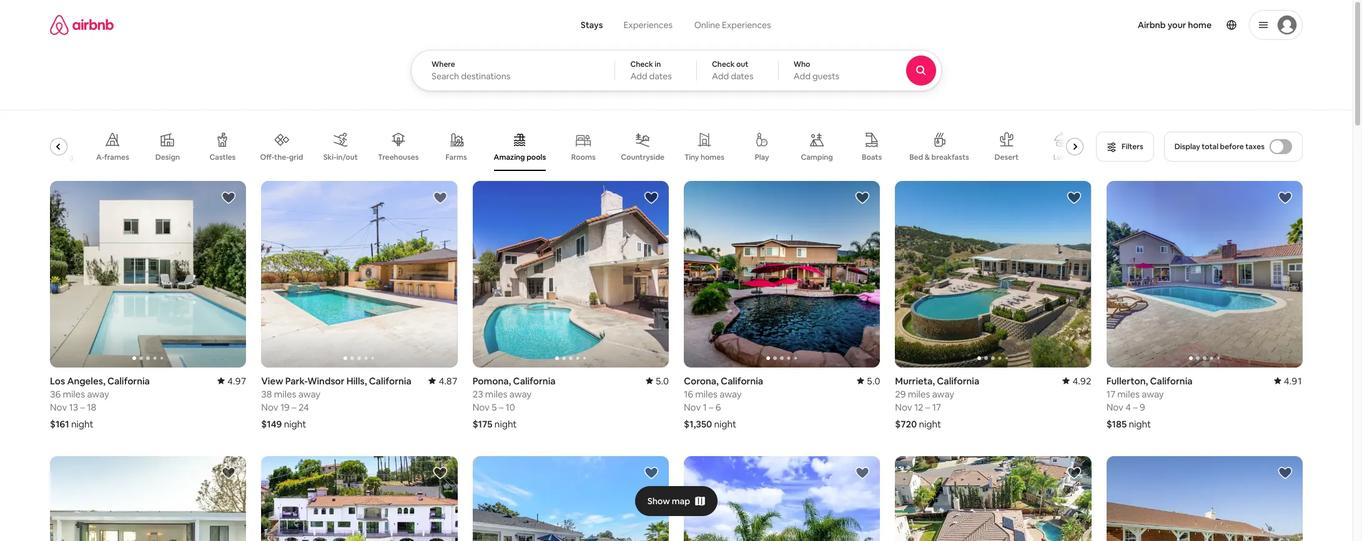 Task type: locate. For each thing, give the bounding box(es) containing it.
miles inside los angeles, california 36 miles away nov 13 – 18 $161 night
[[63, 388, 85, 400]]

5.0 for corona, california 16 miles away nov 1 – 6 $1,350 night
[[867, 375, 881, 387]]

countryside
[[621, 152, 665, 162]]

california up 6
[[721, 375, 764, 387]]

2 miles from the left
[[274, 388, 297, 400]]

add down experiences button
[[631, 71, 648, 82]]

6 away from the left
[[1142, 388, 1165, 400]]

miles inside corona, california 16 miles away nov 1 – 6 $1,350 night
[[696, 388, 718, 400]]

5 nov from the left
[[473, 402, 490, 413]]

display total before taxes
[[1175, 142, 1265, 152]]

off-the-grid
[[260, 152, 303, 162]]

pools
[[527, 152, 546, 162]]

guests
[[813, 71, 840, 82]]

check left in
[[631, 59, 653, 69]]

5.0
[[867, 375, 881, 387], [656, 375, 669, 387]]

17 down fullerton,
[[1107, 388, 1116, 400]]

night for corona, california 16 miles away nov 1 – 6 $1,350 night
[[714, 418, 737, 430]]

add to wishlist: temecula, california image
[[1278, 466, 1293, 481]]

– for corona, california
[[709, 402, 714, 413]]

3 nov from the left
[[684, 402, 701, 413]]

1 5.0 from the left
[[867, 375, 881, 387]]

pomona, california 23 miles away nov 5 – 10 $175 night
[[473, 375, 556, 430]]

fullerton, california 17 miles away nov 4 – 9 $185 night
[[1107, 375, 1193, 430]]

experiences button
[[613, 12, 684, 37]]

los
[[50, 375, 65, 387]]

a-frames
[[96, 152, 129, 162]]

away inside fullerton, california 17 miles away nov 4 – 9 $185 night
[[1142, 388, 1165, 400]]

0 horizontal spatial experiences
[[624, 19, 673, 31]]

night down 6
[[714, 418, 737, 430]]

california inside the pomona, california 23 miles away nov 5 – 10 $175 night
[[513, 375, 556, 387]]

5.0 for pomona, california 23 miles away nov 5 – 10 $175 night
[[656, 375, 669, 387]]

5.0 out of 5 average rating image
[[646, 375, 669, 387]]

add to wishlist: lake elsinore, california image
[[856, 466, 871, 481]]

frames
[[104, 152, 129, 162]]

– right 5
[[499, 402, 504, 413]]

4.91 out of 5 average rating image
[[1275, 375, 1303, 387]]

group
[[40, 122, 1089, 171], [50, 181, 246, 368], [261, 181, 458, 368], [473, 181, 669, 368], [684, 181, 881, 368], [896, 181, 1092, 368], [1107, 181, 1303, 368], [50, 457, 246, 542], [261, 457, 458, 542], [473, 457, 669, 542], [684, 457, 881, 542], [896, 457, 1092, 542], [1107, 457, 1303, 542]]

6 california from the left
[[1151, 375, 1193, 387]]

check
[[631, 59, 653, 69], [712, 59, 735, 69]]

2 dates from the left
[[731, 71, 754, 82]]

0 horizontal spatial 5.0
[[656, 375, 669, 387]]

add for check out add dates
[[712, 71, 729, 82]]

add for check in add dates
[[631, 71, 648, 82]]

– inside murrieta, california 29 miles away nov 12 – 17 $720 night
[[926, 402, 931, 413]]

– right 12
[[926, 402, 931, 413]]

experiences
[[624, 19, 673, 31], [722, 19, 771, 31]]

2 check from the left
[[712, 59, 735, 69]]

miles inside murrieta, california 29 miles away nov 12 – 17 $720 night
[[908, 388, 931, 400]]

– left 9
[[1134, 402, 1138, 413]]

away
[[87, 388, 109, 400], [299, 388, 321, 400], [720, 388, 742, 400], [933, 388, 955, 400], [510, 388, 532, 400], [1142, 388, 1165, 400]]

add inside who add guests
[[794, 71, 811, 82]]

4.92
[[1073, 375, 1092, 387]]

3 night from the left
[[714, 418, 737, 430]]

nov down 29
[[896, 402, 913, 413]]

– inside the pomona, california 23 miles away nov 5 – 10 $175 night
[[499, 402, 504, 413]]

murrieta,
[[896, 375, 935, 387]]

None search field
[[411, 0, 976, 91]]

1 horizontal spatial check
[[712, 59, 735, 69]]

add to wishlist: view park-windsor hills, california image
[[433, 191, 448, 206]]

corona,
[[684, 375, 719, 387]]

4 – from the left
[[926, 402, 931, 413]]

away inside the pomona, california 23 miles away nov 5 – 10 $175 night
[[510, 388, 532, 400]]

show map
[[648, 496, 691, 507]]

add to wishlist: los angeles, california image
[[433, 466, 448, 481]]

night down 13
[[71, 418, 93, 430]]

miles
[[63, 388, 85, 400], [274, 388, 297, 400], [696, 388, 718, 400], [908, 388, 931, 400], [485, 388, 508, 400], [1118, 388, 1140, 400]]

dates inside check out add dates
[[731, 71, 754, 82]]

night inside the pomona, california 23 miles away nov 5 – 10 $175 night
[[495, 418, 517, 430]]

1 away from the left
[[87, 388, 109, 400]]

1 – from the left
[[80, 402, 85, 413]]

1 vertical spatial add to wishlist: los angeles, california image
[[221, 466, 236, 481]]

nov inside view park-windsor hills, california 38 miles away nov 19 – 24 $149 night
[[261, 402, 278, 413]]

nov left 5
[[473, 402, 490, 413]]

show
[[648, 496, 670, 507]]

1 california from the left
[[107, 375, 150, 387]]

– inside corona, california 16 miles away nov 1 – 6 $1,350 night
[[709, 402, 714, 413]]

away up '24'
[[299, 388, 321, 400]]

1 horizontal spatial dates
[[731, 71, 754, 82]]

0 horizontal spatial dates
[[650, 71, 672, 82]]

4.92 out of 5 average rating image
[[1063, 375, 1092, 387]]

5 miles from the left
[[485, 388, 508, 400]]

nov left 4 at the right bottom of page
[[1107, 402, 1124, 413]]

5.0 left the murrieta,
[[867, 375, 881, 387]]

0 horizontal spatial 17
[[933, 402, 942, 413]]

add down the online experiences
[[712, 71, 729, 82]]

california right angeles,
[[107, 375, 150, 387]]

california up 10
[[513, 375, 556, 387]]

1 horizontal spatial experiences
[[722, 19, 771, 31]]

add inside check out add dates
[[712, 71, 729, 82]]

24
[[299, 402, 309, 413]]

night down 9
[[1129, 418, 1152, 430]]

4 miles from the left
[[908, 388, 931, 400]]

california right fullerton,
[[1151, 375, 1193, 387]]

dates down in
[[650, 71, 672, 82]]

1 horizontal spatial 5.0
[[867, 375, 881, 387]]

stays
[[581, 19, 603, 31]]

bed
[[910, 152, 924, 162]]

1 nov from the left
[[50, 402, 67, 413]]

0 vertical spatial add to wishlist: los angeles, california image
[[221, 191, 236, 206]]

group containing off-the-grid
[[40, 122, 1089, 171]]

4 california from the left
[[937, 375, 980, 387]]

4.91
[[1285, 375, 1303, 387]]

filters button
[[1097, 132, 1155, 162]]

desert
[[995, 152, 1019, 162]]

5 away from the left
[[510, 388, 532, 400]]

3 away from the left
[[720, 388, 742, 400]]

check out add dates
[[712, 59, 754, 82]]

2 nov from the left
[[261, 402, 278, 413]]

dates inside the check in add dates
[[650, 71, 672, 82]]

stays button
[[571, 12, 613, 37]]

night
[[71, 418, 93, 430], [284, 418, 306, 430], [714, 418, 737, 430], [919, 418, 942, 430], [495, 418, 517, 430], [1129, 418, 1152, 430]]

away up 9
[[1142, 388, 1165, 400]]

nov inside the pomona, california 23 miles away nov 5 – 10 $175 night
[[473, 402, 490, 413]]

9
[[1140, 402, 1146, 413]]

night inside los angeles, california 36 miles away nov 13 – 18 $161 night
[[71, 418, 93, 430]]

2 – from the left
[[292, 402, 297, 413]]

before
[[1221, 142, 1244, 152]]

$161
[[50, 418, 69, 430]]

check inside the check in add dates
[[631, 59, 653, 69]]

2 5.0 from the left
[[656, 375, 669, 387]]

add inside the check in add dates
[[631, 71, 648, 82]]

hills,
[[347, 375, 367, 387]]

3 california from the left
[[721, 375, 764, 387]]

2 horizontal spatial add
[[794, 71, 811, 82]]

tiny homes
[[685, 152, 725, 162]]

– right 13
[[80, 402, 85, 413]]

california inside murrieta, california 29 miles away nov 12 – 17 $720 night
[[937, 375, 980, 387]]

california inside fullerton, california 17 miles away nov 4 – 9 $185 night
[[1151, 375, 1193, 387]]

check inside check out add dates
[[712, 59, 735, 69]]

check left the out
[[712, 59, 735, 69]]

– for murrieta, california
[[926, 402, 931, 413]]

5.0 out of 5 average rating image
[[857, 375, 881, 387]]

– inside view park-windsor hills, california 38 miles away nov 19 – 24 $149 night
[[292, 402, 297, 413]]

17 right 12
[[933, 402, 942, 413]]

in
[[655, 59, 661, 69]]

murrieta, california 29 miles away nov 12 – 17 $720 night
[[896, 375, 980, 430]]

1 experiences from the left
[[624, 19, 673, 31]]

night for murrieta, california 29 miles away nov 12 – 17 $720 night
[[919, 418, 942, 430]]

6
[[716, 402, 721, 413]]

3 – from the left
[[709, 402, 714, 413]]

away inside corona, california 16 miles away nov 1 – 6 $1,350 night
[[720, 388, 742, 400]]

dates
[[650, 71, 672, 82], [731, 71, 754, 82]]

night down 12
[[919, 418, 942, 430]]

nov down 38
[[261, 402, 278, 413]]

5 – from the left
[[499, 402, 504, 413]]

– right 19
[[292, 402, 297, 413]]

1 horizontal spatial add
[[712, 71, 729, 82]]

nov down 36
[[50, 402, 67, 413]]

airbnb your home link
[[1131, 12, 1220, 38]]

add to wishlist: los angeles, california image
[[221, 191, 236, 206], [221, 466, 236, 481]]

miles up 12
[[908, 388, 931, 400]]

night down '24'
[[284, 418, 306, 430]]

0 vertical spatial 17
[[1107, 388, 1116, 400]]

add to wishlist: lake elsinore, california image
[[1067, 466, 1082, 481]]

3 miles from the left
[[696, 388, 718, 400]]

0 horizontal spatial check
[[631, 59, 653, 69]]

4.97
[[228, 375, 246, 387]]

california
[[107, 375, 150, 387], [369, 375, 412, 387], [721, 375, 764, 387], [937, 375, 980, 387], [513, 375, 556, 387], [1151, 375, 1193, 387]]

california inside corona, california 16 miles away nov 1 – 6 $1,350 night
[[721, 375, 764, 387]]

dates down the out
[[731, 71, 754, 82]]

1 miles from the left
[[63, 388, 85, 400]]

where
[[432, 59, 455, 69]]

2 away from the left
[[299, 388, 321, 400]]

5.0 left corona,
[[656, 375, 669, 387]]

nov
[[50, 402, 67, 413], [261, 402, 278, 413], [684, 402, 701, 413], [896, 402, 913, 413], [473, 402, 490, 413], [1107, 402, 1124, 413]]

1 horizontal spatial 17
[[1107, 388, 1116, 400]]

6 – from the left
[[1134, 402, 1138, 413]]

5 california from the left
[[513, 375, 556, 387]]

rooms
[[572, 152, 596, 162]]

4 nov from the left
[[896, 402, 913, 413]]

17
[[1107, 388, 1116, 400], [933, 402, 942, 413]]

experiences inside online experiences link
[[722, 19, 771, 31]]

0 horizontal spatial add
[[631, 71, 648, 82]]

1 check from the left
[[631, 59, 653, 69]]

Where field
[[432, 71, 595, 82]]

– right 1
[[709, 402, 714, 413]]

night inside fullerton, california 17 miles away nov 4 – 9 $185 night
[[1129, 418, 1152, 430]]

away up the 18
[[87, 388, 109, 400]]

nov inside murrieta, california 29 miles away nov 12 – 17 $720 night
[[896, 402, 913, 413]]

4 away from the left
[[933, 388, 955, 400]]

miles inside fullerton, california 17 miles away nov 4 – 9 $185 night
[[1118, 388, 1140, 400]]

home
[[1189, 19, 1212, 31]]

night inside murrieta, california 29 miles away nov 12 – 17 $720 night
[[919, 418, 942, 430]]

2 add from the left
[[712, 71, 729, 82]]

away inside murrieta, california 29 miles away nov 12 – 17 $720 night
[[933, 388, 955, 400]]

4.87
[[439, 375, 458, 387]]

miles for murrieta, california
[[908, 388, 931, 400]]

2 california from the left
[[369, 375, 412, 387]]

2 experiences from the left
[[722, 19, 771, 31]]

miles up 5
[[485, 388, 508, 400]]

– inside los angeles, california 36 miles away nov 13 – 18 $161 night
[[80, 402, 85, 413]]

2 night from the left
[[284, 418, 306, 430]]

away up 6
[[720, 388, 742, 400]]

experiences right online
[[722, 19, 771, 31]]

nov inside los angeles, california 36 miles away nov 13 – 18 $161 night
[[50, 402, 67, 413]]

miles inside the pomona, california 23 miles away nov 5 – 10 $175 night
[[485, 388, 508, 400]]

windsor
[[308, 375, 345, 387]]

miles up 1
[[696, 388, 718, 400]]

california right hills,
[[369, 375, 412, 387]]

1 add from the left
[[631, 71, 648, 82]]

away for murrieta, california
[[933, 388, 955, 400]]

miles up 13
[[63, 388, 85, 400]]

$149
[[261, 418, 282, 430]]

airbnb
[[1138, 19, 1166, 31]]

california inside view park-windsor hills, california 38 miles away nov 19 – 24 $149 night
[[369, 375, 412, 387]]

california for corona, california
[[721, 375, 764, 387]]

17 inside fullerton, california 17 miles away nov 4 – 9 $185 night
[[1107, 388, 1116, 400]]

nov left 1
[[684, 402, 701, 413]]

away down the murrieta,
[[933, 388, 955, 400]]

16
[[684, 388, 694, 400]]

3 add from the left
[[794, 71, 811, 82]]

1 vertical spatial 17
[[933, 402, 942, 413]]

6 nov from the left
[[1107, 402, 1124, 413]]

miles up 19
[[274, 388, 297, 400]]

night down 10
[[495, 418, 517, 430]]

away up 10
[[510, 388, 532, 400]]

6 night from the left
[[1129, 418, 1152, 430]]

– inside fullerton, california 17 miles away nov 4 – 9 $185 night
[[1134, 402, 1138, 413]]

night inside corona, california 16 miles away nov 1 – 6 $1,350 night
[[714, 418, 737, 430]]

add down 'who'
[[794, 71, 811, 82]]

12
[[915, 402, 924, 413]]

airbnb your home
[[1138, 19, 1212, 31]]

the-
[[274, 152, 289, 162]]

ski-in/out
[[324, 152, 358, 162]]

bed & breakfasts
[[910, 152, 970, 162]]

los angeles, california 36 miles away nov 13 – 18 $161 night
[[50, 375, 150, 430]]

4 night from the left
[[919, 418, 942, 430]]

5 night from the left
[[495, 418, 517, 430]]

nov inside fullerton, california 17 miles away nov 4 – 9 $185 night
[[1107, 402, 1124, 413]]

profile element
[[802, 0, 1303, 50]]

miles up 4 at the right bottom of page
[[1118, 388, 1140, 400]]

6 miles from the left
[[1118, 388, 1140, 400]]

1 dates from the left
[[650, 71, 672, 82]]

1 night from the left
[[71, 418, 93, 430]]

experiences up in
[[624, 19, 673, 31]]

tiny
[[685, 152, 699, 162]]

california right the murrieta,
[[937, 375, 980, 387]]

out
[[737, 59, 749, 69]]

nov inside corona, california 16 miles away nov 1 – 6 $1,350 night
[[684, 402, 701, 413]]



Task type: describe. For each thing, give the bounding box(es) containing it.
check in add dates
[[631, 59, 672, 82]]

ski-
[[324, 152, 337, 162]]

– for pomona, california
[[499, 402, 504, 413]]

19
[[280, 402, 290, 413]]

california for murrieta, california
[[937, 375, 980, 387]]

amazing pools
[[494, 152, 546, 162]]

add to wishlist: pomona, california image
[[644, 191, 659, 206]]

homes
[[701, 152, 725, 162]]

off-
[[260, 152, 274, 162]]

breakfasts
[[932, 152, 970, 162]]

total
[[1202, 142, 1219, 152]]

farms
[[446, 152, 467, 162]]

pomona,
[[473, 375, 511, 387]]

none search field containing stays
[[411, 0, 976, 91]]

what can we help you find? tab list
[[571, 12, 684, 37]]

filters
[[1122, 142, 1144, 152]]

who
[[794, 59, 811, 69]]

stays tab panel
[[411, 50, 976, 91]]

dates for check out add dates
[[731, 71, 754, 82]]

nov for murrieta, california
[[896, 402, 913, 413]]

trending
[[42, 152, 73, 162]]

$1,350
[[684, 418, 712, 430]]

display
[[1175, 142, 1201, 152]]

online experiences
[[695, 19, 771, 31]]

1 add to wishlist: los angeles, california image from the top
[[221, 191, 236, 206]]

check for check out add dates
[[712, 59, 735, 69]]

amazing
[[494, 152, 525, 162]]

1
[[703, 402, 707, 413]]

california inside los angeles, california 36 miles away nov 13 – 18 $161 night
[[107, 375, 150, 387]]

who add guests
[[794, 59, 840, 82]]

13
[[69, 402, 78, 413]]

$175
[[473, 418, 493, 430]]

your
[[1168, 19, 1187, 31]]

4.97 out of 5 average rating image
[[218, 375, 246, 387]]

map
[[672, 496, 691, 507]]

night for fullerton, california 17 miles away nov 4 – 9 $185 night
[[1129, 418, 1152, 430]]

nov for corona, california
[[684, 402, 701, 413]]

add to wishlist: fullerton, california image
[[1278, 191, 1293, 206]]

18
[[87, 402, 96, 413]]

$185
[[1107, 418, 1127, 430]]

away inside los angeles, california 36 miles away nov 13 – 18 $161 night
[[87, 388, 109, 400]]

10
[[506, 402, 515, 413]]

night for pomona, california 23 miles away nov 5 – 10 $175 night
[[495, 418, 517, 430]]

miles for pomona, california
[[485, 388, 508, 400]]

show map button
[[635, 487, 718, 517]]

castles
[[210, 152, 236, 162]]

nov for fullerton, california
[[1107, 402, 1124, 413]]

&
[[925, 152, 930, 162]]

check for check in add dates
[[631, 59, 653, 69]]

online experiences link
[[684, 12, 782, 37]]

miles for corona, california
[[696, 388, 718, 400]]

nov for pomona, california
[[473, 402, 490, 413]]

away for corona, california
[[720, 388, 742, 400]]

a-
[[96, 152, 104, 162]]

29
[[896, 388, 906, 400]]

add to wishlist: corona, california image
[[856, 191, 871, 206]]

california for pomona, california
[[513, 375, 556, 387]]

california for fullerton, california
[[1151, 375, 1193, 387]]

grid
[[289, 152, 303, 162]]

treehouses
[[378, 152, 419, 162]]

design
[[155, 152, 180, 162]]

experiences inside experiences button
[[624, 19, 673, 31]]

view
[[261, 375, 283, 387]]

miles inside view park-windsor hills, california 38 miles away nov 19 – 24 $149 night
[[274, 388, 297, 400]]

2 add to wishlist: los angeles, california image from the top
[[221, 466, 236, 481]]

4
[[1126, 402, 1132, 413]]

night inside view park-windsor hills, california 38 miles away nov 19 – 24 $149 night
[[284, 418, 306, 430]]

miles for fullerton, california
[[1118, 388, 1140, 400]]

dates for check in add dates
[[650, 71, 672, 82]]

away inside view park-windsor hills, california 38 miles away nov 19 – 24 $149 night
[[299, 388, 321, 400]]

5
[[492, 402, 497, 413]]

boats
[[862, 152, 882, 162]]

17 inside murrieta, california 29 miles away nov 12 – 17 $720 night
[[933, 402, 942, 413]]

– for fullerton, california
[[1134, 402, 1138, 413]]

in/out
[[337, 152, 358, 162]]

4.87 out of 5 average rating image
[[429, 375, 458, 387]]

away for pomona, california
[[510, 388, 532, 400]]

park-
[[285, 375, 308, 387]]

add to wishlist: murrieta, california image
[[1067, 191, 1082, 206]]

angeles,
[[67, 375, 105, 387]]

play
[[755, 152, 770, 162]]

fullerton,
[[1107, 375, 1149, 387]]

corona, california 16 miles away nov 1 – 6 $1,350 night
[[684, 375, 764, 430]]

away for fullerton, california
[[1142, 388, 1165, 400]]

display total before taxes button
[[1165, 132, 1303, 162]]

camping
[[801, 152, 833, 162]]

38
[[261, 388, 272, 400]]

luxe
[[1054, 152, 1070, 162]]

add to wishlist: whittier, california image
[[644, 466, 659, 481]]

36
[[50, 388, 61, 400]]

online
[[695, 19, 720, 31]]

23
[[473, 388, 483, 400]]

taxes
[[1246, 142, 1265, 152]]

$720
[[896, 418, 917, 430]]



Task type: vqa. For each thing, say whether or not it's contained in the screenshot.


